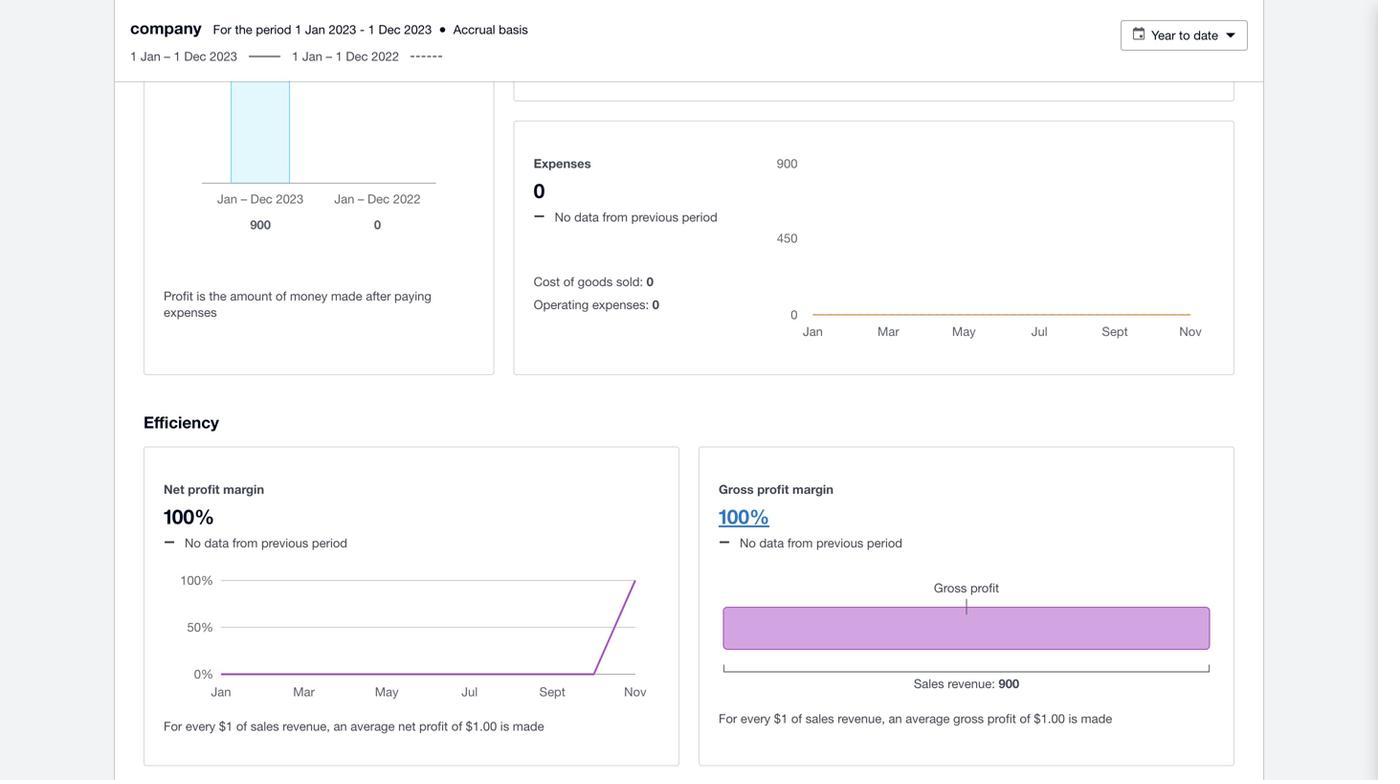 Task type: locate. For each thing, give the bounding box(es) containing it.
0 horizontal spatial previous
[[261, 536, 309, 551]]

0 horizontal spatial an
[[334, 719, 347, 734]]

1 margin from the left
[[223, 482, 264, 497]]

2023
[[329, 22, 357, 37], [404, 22, 432, 37], [210, 49, 237, 64]]

0 horizontal spatial the
[[209, 289, 227, 304]]

0 horizontal spatial $1
[[219, 719, 233, 734]]

the inside profit is the amount of money made after paying expenses
[[209, 289, 227, 304]]

no down net profit margin 100%
[[185, 536, 201, 551]]

2 horizontal spatial 2023
[[404, 22, 432, 37]]

an
[[889, 711, 902, 726], [334, 719, 347, 734]]

1 horizontal spatial 2023
[[329, 22, 357, 37]]

1 horizontal spatial every
[[741, 711, 771, 726]]

sales for net profit margin 100%
[[251, 719, 279, 734]]

an left gross
[[889, 711, 902, 726]]

1 100% from the left
[[164, 505, 215, 528]]

jan
[[305, 22, 325, 37], [141, 49, 161, 64], [302, 49, 322, 64]]

net
[[164, 482, 184, 497]]

previous
[[631, 209, 679, 224], [261, 536, 309, 551], [817, 536, 864, 551]]

1 horizontal spatial sales
[[806, 711, 834, 726]]

every
[[741, 711, 771, 726], [186, 719, 216, 734]]

no
[[555, 209, 571, 224], [185, 536, 201, 551], [740, 536, 756, 551]]

average
[[906, 711, 950, 726], [351, 719, 395, 734]]

from
[[603, 209, 628, 224], [232, 536, 258, 551], [788, 536, 813, 551]]

0 horizontal spatial no
[[185, 536, 201, 551]]

2 horizontal spatial no data from previous period
[[740, 536, 903, 551]]

0 vertical spatial the
[[235, 22, 253, 37]]

– down for the period 1 jan 2023 - 1 dec 2023  ●  accrual basis
[[326, 49, 332, 64]]

100%
[[164, 505, 215, 528], [719, 505, 770, 528]]

1 horizontal spatial is
[[501, 719, 509, 734]]

2 horizontal spatial for
[[719, 711, 737, 726]]

from for net profit margin 100%
[[232, 536, 258, 551]]

2 100% from the left
[[719, 505, 770, 528]]

expenses
[[164, 305, 217, 320]]

1 horizontal spatial 100%
[[719, 505, 770, 528]]

average down the sales at the right of page
[[906, 711, 950, 726]]

1 horizontal spatial $1.00
[[1034, 711, 1065, 726]]

0 horizontal spatial data
[[204, 536, 229, 551]]

1 horizontal spatial from
[[603, 209, 628, 224]]

1 horizontal spatial data
[[575, 209, 599, 224]]

for
[[213, 22, 232, 37], [719, 711, 737, 726], [164, 719, 182, 734]]

every for gross profit margin 100%
[[741, 711, 771, 726]]

0 horizontal spatial every
[[186, 719, 216, 734]]

net
[[398, 719, 416, 734]]

jan down company in the top of the page
[[141, 49, 161, 64]]

data down gross profit margin 100% at the bottom right of the page
[[760, 536, 784, 551]]

0 right expenses:
[[653, 297, 660, 312]]

of
[[564, 274, 574, 289], [276, 289, 287, 304], [792, 711, 802, 726], [1020, 711, 1031, 726], [236, 719, 247, 734], [452, 719, 462, 734]]

made
[[331, 289, 362, 304], [1081, 711, 1113, 726], [513, 719, 544, 734]]

$1
[[774, 711, 788, 726], [219, 719, 233, 734]]

1 horizontal spatial for
[[213, 22, 232, 37]]

no down gross profit margin 100% at the bottom right of the page
[[740, 536, 756, 551]]

$1 for net profit margin 100%
[[219, 719, 233, 734]]

1 horizontal spatial –
[[326, 49, 332, 64]]

for every $1 of sales revenue, an average net profit of $1.00 is made
[[164, 719, 544, 734]]

the up 1 jan – 1 dec 2023
[[235, 22, 253, 37]]

1 horizontal spatial dec
[[346, 49, 368, 64]]

period
[[256, 22, 291, 37], [682, 209, 718, 224], [312, 536, 348, 551], [867, 536, 903, 551]]

0 horizontal spatial is
[[197, 289, 206, 304]]

dec
[[379, 22, 401, 37], [184, 49, 206, 64], [346, 49, 368, 64]]

0 down 'expenses'
[[534, 178, 545, 202]]

for for gross profit margin 100%
[[719, 711, 737, 726]]

1 – from the left
[[164, 49, 170, 64]]

0 horizontal spatial sales
[[251, 719, 279, 734]]

dec down -
[[346, 49, 368, 64]]

jan down for the period 1 jan 2023 - 1 dec 2023  ●  accrual basis
[[302, 49, 322, 64]]

2 horizontal spatial data
[[760, 536, 784, 551]]

– for 1 dec 2023
[[164, 49, 170, 64]]

$1.00
[[1034, 711, 1065, 726], [466, 719, 497, 734]]

0 horizontal spatial –
[[164, 49, 170, 64]]

is
[[197, 289, 206, 304], [1069, 711, 1078, 726], [501, 719, 509, 734]]

jan for 1 jan – 1 dec 2023
[[141, 49, 161, 64]]

sales for gross profit margin 100%
[[806, 711, 834, 726]]

previous up sold:
[[631, 209, 679, 224]]

0 horizontal spatial 100%
[[164, 505, 215, 528]]

margin
[[223, 482, 264, 497], [793, 482, 834, 497]]

revenue, for gross profit margin 100%
[[838, 711, 885, 726]]

0
[[534, 178, 545, 202], [647, 274, 654, 289], [653, 297, 660, 312]]

data down net profit margin 100%
[[204, 536, 229, 551]]

no for expenses 0
[[555, 209, 571, 224]]

dec down company in the top of the page
[[184, 49, 206, 64]]

average left net
[[351, 719, 395, 734]]

0 horizontal spatial no data from previous period
[[185, 536, 348, 551]]

dec up 2022 at the left of page
[[379, 22, 401, 37]]

previous down net profit margin 100%
[[261, 536, 309, 551]]

from down net profit margin 100%
[[232, 536, 258, 551]]

operating
[[534, 297, 589, 312]]

1 horizontal spatial average
[[906, 711, 950, 726]]

2 horizontal spatial from
[[788, 536, 813, 551]]

1 horizontal spatial no
[[555, 209, 571, 224]]

2023 for jan
[[329, 22, 357, 37]]

money
[[290, 289, 328, 304]]

made inside profit is the amount of money made after paying expenses
[[331, 289, 362, 304]]

2022
[[372, 49, 399, 64]]

from down gross profit margin 100% at the bottom right of the page
[[788, 536, 813, 551]]

accrual
[[454, 22, 495, 37]]

2 margin from the left
[[793, 482, 834, 497]]

2 horizontal spatial made
[[1081, 711, 1113, 726]]

0 horizontal spatial dec
[[184, 49, 206, 64]]

1 horizontal spatial no data from previous period
[[555, 209, 718, 224]]

1 horizontal spatial margin
[[793, 482, 834, 497]]

goods
[[578, 274, 613, 289]]

$1.00 right gross
[[1034, 711, 1065, 726]]

2 horizontal spatial is
[[1069, 711, 1078, 726]]

margin right gross
[[793, 482, 834, 497]]

:
[[992, 676, 995, 691]]

2 vertical spatial 0
[[653, 297, 660, 312]]

0 vertical spatial 0
[[534, 178, 545, 202]]

1
[[295, 22, 302, 37], [368, 22, 375, 37], [130, 49, 137, 64], [174, 49, 181, 64], [292, 49, 299, 64], [336, 49, 343, 64]]

2 – from the left
[[326, 49, 332, 64]]

100% down gross
[[719, 505, 770, 528]]

profit
[[188, 482, 220, 497], [757, 482, 789, 497], [988, 711, 1017, 726], [419, 719, 448, 734]]

revenue, for net profit margin 100%
[[283, 719, 330, 734]]

sales
[[806, 711, 834, 726], [251, 719, 279, 734]]

0 horizontal spatial 2023
[[210, 49, 237, 64]]

no data from previous period down gross profit margin 100% at the bottom right of the page
[[740, 536, 903, 551]]

no data from previous period
[[555, 209, 718, 224], [185, 536, 348, 551], [740, 536, 903, 551]]

1 horizontal spatial an
[[889, 711, 902, 726]]

0 horizontal spatial revenue,
[[283, 719, 330, 734]]

the
[[235, 22, 253, 37], [209, 289, 227, 304]]

2 horizontal spatial previous
[[817, 536, 864, 551]]

1 horizontal spatial revenue,
[[838, 711, 885, 726]]

0 horizontal spatial made
[[331, 289, 362, 304]]

1 horizontal spatial previous
[[631, 209, 679, 224]]

expenses
[[534, 156, 591, 171]]

no data from previous period for net profit margin 100%
[[185, 536, 348, 551]]

no down "expenses 0"
[[555, 209, 571, 224]]

0 horizontal spatial from
[[232, 536, 258, 551]]

1 horizontal spatial made
[[513, 719, 544, 734]]

0 horizontal spatial for
[[164, 719, 182, 734]]

1 horizontal spatial $1
[[774, 711, 788, 726]]

the up expenses
[[209, 289, 227, 304]]

0 horizontal spatial average
[[351, 719, 395, 734]]

$1.00 for gross profit margin 100%
[[1034, 711, 1065, 726]]

previous for gross profit margin 100%
[[817, 536, 864, 551]]

margin inside net profit margin 100%
[[223, 482, 264, 497]]

– down company in the top of the page
[[164, 49, 170, 64]]

no data from previous period for expenses 0
[[555, 209, 718, 224]]

expenses 0
[[534, 156, 591, 202]]

is inside profit is the amount of money made after paying expenses
[[197, 289, 206, 304]]

100% down net
[[164, 505, 215, 528]]

amount
[[230, 289, 272, 304]]

margin for net profit margin 100%
[[223, 482, 264, 497]]

0 horizontal spatial $1.00
[[466, 719, 497, 734]]

0 right sold:
[[647, 274, 654, 289]]

100% inside net profit margin 100%
[[164, 505, 215, 528]]

previous down gross profit margin 100% at the bottom right of the page
[[817, 536, 864, 551]]

0 horizontal spatial margin
[[223, 482, 264, 497]]

from for expenses 0
[[603, 209, 628, 224]]

year
[[1152, 28, 1176, 43]]

an left net
[[334, 719, 347, 734]]

gross profit margin 100%
[[719, 482, 834, 528]]

data
[[575, 209, 599, 224], [204, 536, 229, 551], [760, 536, 784, 551]]

– for 1 dec 2022
[[326, 49, 332, 64]]

1 vertical spatial the
[[209, 289, 227, 304]]

margin right net
[[223, 482, 264, 497]]

margin inside gross profit margin 100%
[[793, 482, 834, 497]]

jan up 1 jan – 1 dec 2022
[[305, 22, 325, 37]]

data down "expenses 0"
[[575, 209, 599, 224]]

revenue,
[[838, 711, 885, 726], [283, 719, 330, 734]]

margin for gross profit margin 100%
[[793, 482, 834, 497]]

is for net profit margin 100%
[[501, 719, 509, 734]]

2 horizontal spatial no
[[740, 536, 756, 551]]

of inside cost of goods sold: 0 operating expenses: 0
[[564, 274, 574, 289]]

1 horizontal spatial the
[[235, 22, 253, 37]]

no data from previous period up sold:
[[555, 209, 718, 224]]

100% inside gross profit margin 100%
[[719, 505, 770, 528]]

–
[[164, 49, 170, 64], [326, 49, 332, 64]]

no data from previous period down net profit margin 100%
[[185, 536, 348, 551]]

$1.00 right net
[[466, 719, 497, 734]]

cost
[[534, 274, 560, 289]]

from up sold:
[[603, 209, 628, 224]]

company
[[130, 18, 202, 37]]



Task type: describe. For each thing, give the bounding box(es) containing it.
efficiency
[[144, 413, 219, 432]]

2 horizontal spatial dec
[[379, 22, 401, 37]]

every for net profit margin 100%
[[186, 719, 216, 734]]

revenue
[[948, 676, 992, 691]]

1 jan – 1 dec 2022
[[292, 49, 399, 64]]

year to date button
[[1121, 20, 1248, 51]]

average for net profit margin 100%
[[351, 719, 395, 734]]

data for expenses 0
[[575, 209, 599, 224]]

previous for net profit margin 100%
[[261, 536, 309, 551]]

1 vertical spatial 0
[[647, 274, 654, 289]]

$1.00 for net profit margin 100%
[[466, 719, 497, 734]]

expenses:
[[592, 297, 649, 312]]

no data from previous period for gross profit margin 100%
[[740, 536, 903, 551]]

gross
[[954, 711, 984, 726]]

sales
[[914, 676, 945, 691]]

profit inside net profit margin 100%
[[188, 482, 220, 497]]

year to date
[[1152, 28, 1219, 43]]

100% for net profit margin 100%
[[164, 505, 215, 528]]

2023 for dec
[[210, 49, 237, 64]]

dec for 1 jan – 1 dec 2022
[[346, 49, 368, 64]]

profit inside gross profit margin 100%
[[757, 482, 789, 497]]

average for gross profit margin 100%
[[906, 711, 950, 726]]

gross
[[719, 482, 754, 497]]

to
[[1180, 28, 1191, 43]]

sold:
[[616, 274, 643, 289]]

1 jan – 1 dec 2023
[[130, 49, 237, 64]]

period for gross profit margin 100%
[[867, 536, 903, 551]]

data for gross profit margin 100%
[[760, 536, 784, 551]]

is for gross profit margin 100%
[[1069, 711, 1078, 726]]

paying
[[394, 289, 432, 304]]

for for net profit margin 100%
[[164, 719, 182, 734]]

100% for gross profit margin 100%
[[719, 505, 770, 528]]

for every $1 of sales revenue, an average gross profit of $1.00 is made
[[719, 711, 1113, 726]]

an for net profit margin 100%
[[334, 719, 347, 734]]

-
[[360, 22, 365, 37]]

an for gross profit margin 100%
[[889, 711, 902, 726]]

$1 for gross profit margin 100%
[[774, 711, 788, 726]]

dec for 1 jan – 1 dec 2023
[[184, 49, 206, 64]]

period for net profit margin 100%
[[312, 536, 348, 551]]

jan for 1 jan – 1 dec 2022
[[302, 49, 322, 64]]

from for gross profit margin 100%
[[788, 536, 813, 551]]

made for net profit margin 100%
[[513, 719, 544, 734]]

profit is the amount of money made after paying expenses
[[164, 289, 432, 320]]

900
[[999, 676, 1020, 691]]

profit
[[164, 289, 193, 304]]

previous for expenses 0
[[631, 209, 679, 224]]

no for net profit margin 100%
[[185, 536, 201, 551]]

date
[[1194, 28, 1219, 43]]

no for gross profit margin 100%
[[740, 536, 756, 551]]

0 inside "expenses 0"
[[534, 178, 545, 202]]

net profit margin 100%
[[164, 482, 264, 528]]

for the period 1 jan 2023 - 1 dec 2023  ●  accrual basis
[[213, 22, 528, 37]]

period for expenses 0
[[682, 209, 718, 224]]

made for gross profit margin 100%
[[1081, 711, 1113, 726]]

after
[[366, 289, 391, 304]]

data for net profit margin 100%
[[204, 536, 229, 551]]

basis
[[499, 22, 528, 37]]

cost of goods sold: 0 operating expenses: 0
[[534, 274, 660, 312]]

sales revenue : 900
[[914, 676, 1020, 691]]

of inside profit is the amount of money made after paying expenses
[[276, 289, 287, 304]]



Task type: vqa. For each thing, say whether or not it's contained in the screenshot.
the rightmost margin
yes



